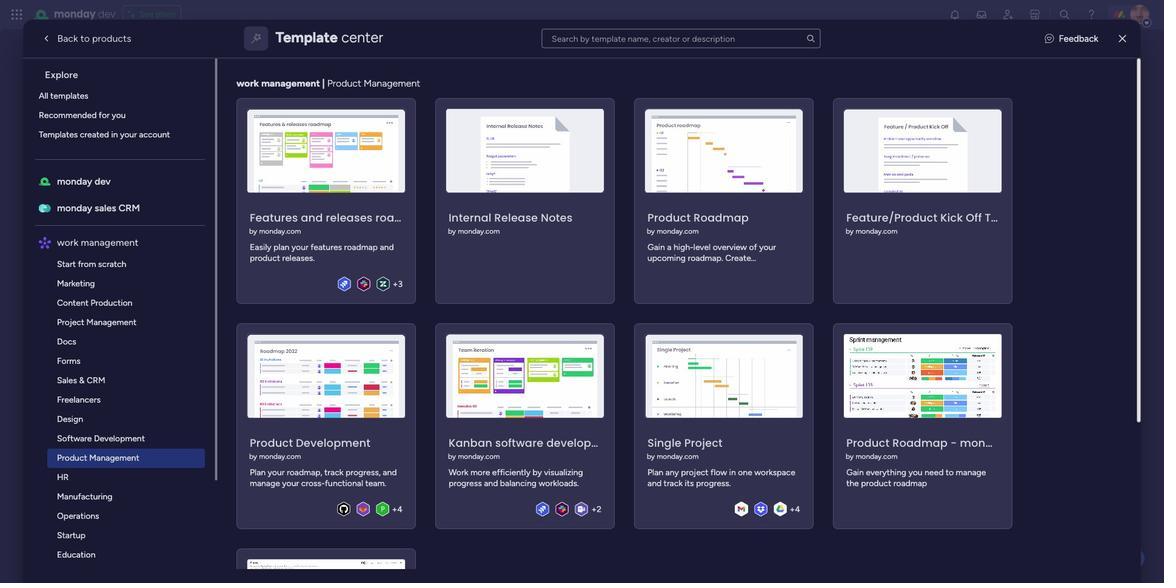 Task type: vqa. For each thing, say whether or not it's contained in the screenshot.
the right management
yes



Task type: locate. For each thing, give the bounding box(es) containing it.
and inside the plan your roadmap, track progress, and manage your cross-functional team.
[[383, 468, 397, 478]]

by
[[249, 227, 257, 236], [448, 227, 456, 236], [647, 227, 655, 236], [846, 227, 854, 236], [249, 453, 257, 461], [448, 453, 456, 461], [647, 453, 655, 461], [846, 453, 854, 461], [533, 468, 542, 478]]

None search field
[[542, 29, 821, 48]]

internal release notes by monday.com
[[448, 210, 573, 236]]

2 4 from the left
[[795, 505, 801, 515]]

crm right 'sales'
[[119, 202, 140, 213]]

crm inside work management templates element
[[87, 375, 106, 386]]

crm
[[119, 202, 140, 213], [87, 375, 106, 386]]

for down "roadmap."
[[704, 264, 715, 274]]

0 vertical spatial roadmap
[[376, 210, 428, 225]]

need
[[925, 468, 944, 478]]

roadmap right releases
[[376, 210, 428, 225]]

+ 4 for product development
[[392, 505, 403, 515]]

one
[[738, 468, 753, 478]]

1 horizontal spatial project
[[685, 436, 723, 451]]

1 horizontal spatial roadmap
[[893, 436, 948, 451]]

roadmap inside product roadmap by monday.com
[[694, 210, 749, 225]]

your inside gain a high-level overview of your upcoming roadmap. create accountability for team members, manage timelines, and more!
[[760, 242, 777, 253]]

+ 3
[[393, 279, 403, 289]]

1 horizontal spatial you
[[909, 468, 923, 478]]

project inside single project by monday.com
[[685, 436, 723, 451]]

roadmap for monday.com
[[694, 210, 749, 225]]

product down "everything"
[[861, 479, 892, 489]]

management up scratch
[[81, 237, 139, 248]]

1 vertical spatial management
[[87, 317, 137, 327]]

product inside work management templates element
[[57, 453, 87, 463]]

work management templates element
[[35, 255, 215, 584]]

and up + 3 at the top left of the page
[[380, 242, 394, 253]]

1 vertical spatial you
[[909, 468, 923, 478]]

1 horizontal spatial + 4
[[790, 505, 801, 515]]

see plans
[[139, 9, 176, 19]]

monday sales crm
[[57, 202, 140, 213]]

0 vertical spatial in
[[111, 129, 118, 139]]

product up the roadmap,
[[250, 436, 293, 451]]

in right created on the top of the page
[[111, 129, 118, 139]]

0 vertical spatial gain
[[648, 242, 665, 253]]

management for work management
[[81, 237, 139, 248]]

balancing
[[500, 479, 537, 489]]

you inside explore element
[[112, 110, 126, 120]]

template
[[276, 28, 338, 46], [985, 210, 1038, 225]]

1 vertical spatial management
[[81, 237, 139, 248]]

monday right -
[[960, 436, 1007, 451]]

0 horizontal spatial 4
[[398, 505, 403, 515]]

manage left "cross-"
[[250, 479, 280, 489]]

1 plan from the left
[[250, 468, 266, 478]]

0 horizontal spatial track
[[325, 468, 344, 478]]

and up features
[[301, 210, 323, 225]]

manage down -
[[956, 468, 987, 478]]

2 vertical spatial management
[[90, 453, 140, 463]]

1 vertical spatial monday dev
[[57, 175, 111, 187]]

to
[[80, 32, 90, 44], [946, 468, 954, 478]]

1 + 4 from the left
[[392, 505, 403, 515]]

plan inside the plan your roadmap, track progress, and manage your cross-functional team.
[[250, 468, 266, 478]]

4 for project
[[795, 505, 801, 515]]

work management
[[57, 237, 139, 248]]

gain a high-level overview of your upcoming roadmap. create accountability for team members, manage timelines, and more!
[[648, 242, 777, 285]]

and down team
[[718, 275, 733, 285]]

timelines,
[[680, 275, 716, 285]]

software
[[57, 434, 92, 444]]

1 horizontal spatial gain
[[847, 468, 864, 478]]

plan left the roadmap,
[[250, 468, 266, 478]]

to inside gain everything you need to manage the product roadmap
[[946, 468, 954, 478]]

workspace
[[755, 468, 796, 478]]

management for work management | product management
[[262, 77, 320, 89]]

project inside work management templates element
[[57, 317, 85, 327]]

roadmap down need on the right of the page
[[894, 479, 928, 489]]

0 horizontal spatial crm
[[87, 375, 106, 386]]

help image
[[1086, 8, 1098, 21]]

4
[[398, 505, 403, 515], [795, 505, 801, 515]]

monday.com up any
[[657, 453, 699, 461]]

1 vertical spatial in
[[730, 468, 736, 478]]

your up releases.
[[292, 242, 309, 253]]

1 horizontal spatial for
[[704, 264, 715, 274]]

monday.com down kanban
[[458, 453, 500, 461]]

explore element
[[35, 86, 215, 144]]

0 vertical spatial project
[[57, 317, 85, 327]]

1 horizontal spatial product
[[861, 479, 892, 489]]

manage inside the plan your roadmap, track progress, and manage your cross-functional team.
[[250, 479, 280, 489]]

management down software development
[[90, 453, 140, 463]]

you left need on the right of the page
[[909, 468, 923, 478]]

1 vertical spatial dev
[[95, 175, 111, 187]]

1 horizontal spatial template
[[985, 210, 1038, 225]]

0 horizontal spatial for
[[99, 110, 110, 120]]

0 horizontal spatial work
[[57, 237, 79, 248]]

invite members image
[[1002, 8, 1015, 21]]

2 vertical spatial dev
[[1010, 436, 1031, 451]]

sales
[[95, 202, 116, 213]]

manage down "accountability"
[[648, 275, 678, 285]]

0 horizontal spatial roadmap
[[694, 210, 749, 225]]

monday left 'sales'
[[57, 202, 93, 213]]

in inside explore element
[[111, 129, 118, 139]]

management down the center at the top left
[[364, 77, 421, 89]]

1 4 from the left
[[398, 505, 403, 515]]

you up templates created in your account
[[112, 110, 126, 120]]

0 vertical spatial work
[[237, 77, 259, 89]]

your left account
[[120, 129, 137, 139]]

high-
[[674, 242, 694, 253]]

by inside single project by monday.com
[[647, 453, 655, 461]]

plan left any
[[648, 468, 664, 478]]

off
[[966, 210, 982, 225]]

monday.com down features
[[259, 227, 301, 236]]

1 horizontal spatial work
[[237, 77, 259, 89]]

monday.com inside product roadmap - monday dev by monday.com
[[856, 453, 898, 461]]

1 vertical spatial roadmap
[[344, 242, 378, 253]]

+
[[393, 279, 398, 289], [392, 505, 398, 515], [592, 505, 597, 515], [790, 505, 795, 515]]

1 horizontal spatial management
[[262, 77, 320, 89]]

search image
[[806, 34, 816, 43]]

work
[[237, 77, 259, 89], [57, 237, 79, 248]]

gain left a
[[648, 242, 665, 253]]

monday up back
[[54, 7, 96, 21]]

monday inside product roadmap - monday dev by monday.com
[[960, 436, 1007, 451]]

development up the plan your roadmap, track progress, and manage your cross-functional team.
[[296, 436, 371, 451]]

0 horizontal spatial product
[[250, 253, 280, 264]]

+ for kanban software development
[[592, 505, 597, 515]]

monday dev up monday sales crm
[[57, 175, 111, 187]]

for inside explore element
[[99, 110, 110, 120]]

track
[[325, 468, 344, 478], [664, 479, 683, 489]]

0 horizontal spatial development
[[94, 434, 145, 444]]

explore
[[45, 69, 78, 80]]

product inside gain everything you need to manage the product roadmap
[[861, 479, 892, 489]]

notes
[[541, 210, 573, 225]]

feature/product kick off template by monday.com
[[846, 210, 1038, 236]]

development up product management
[[94, 434, 145, 444]]

1 horizontal spatial to
[[946, 468, 954, 478]]

0 vertical spatial monday dev
[[54, 7, 116, 21]]

2 + 4 from the left
[[790, 505, 801, 515]]

for up templates created in your account
[[99, 110, 110, 120]]

plan
[[250, 468, 266, 478], [648, 468, 664, 478]]

1 vertical spatial track
[[664, 479, 683, 489]]

template up |
[[276, 28, 338, 46]]

plan any project flow in one workspace and track its progress.
[[648, 468, 796, 489]]

product for product roadmap - monday dev
[[847, 436, 890, 451]]

you inside gain everything you need to manage the product roadmap
[[909, 468, 923, 478]]

product
[[328, 77, 362, 89], [648, 210, 691, 225], [250, 436, 293, 451], [847, 436, 890, 451], [57, 453, 87, 463]]

product inside product roadmap by monday.com
[[648, 210, 691, 225]]

2 plan from the left
[[648, 468, 664, 478]]

0 horizontal spatial + 4
[[392, 505, 403, 515]]

2 vertical spatial roadmap
[[894, 479, 928, 489]]

your inside easily plan your features roadmap and product releases.
[[292, 242, 309, 253]]

management inside "list box"
[[81, 237, 139, 248]]

0 horizontal spatial gain
[[648, 242, 665, 253]]

1 vertical spatial for
[[704, 264, 715, 274]]

your right the of
[[760, 242, 777, 253]]

product
[[250, 253, 280, 264], [861, 479, 892, 489]]

0 vertical spatial track
[[325, 468, 344, 478]]

track inside the plan your roadmap, track progress, and manage your cross-functional team.
[[325, 468, 344, 478]]

and inside features and releases roadmap by monday.com
[[301, 210, 323, 225]]

1 vertical spatial gain
[[847, 468, 864, 478]]

monday.com up high-
[[657, 227, 699, 236]]

content
[[57, 298, 89, 308]]

for
[[99, 110, 110, 120], [704, 264, 715, 274]]

and left "its"
[[648, 479, 662, 489]]

0 vertical spatial manage
[[648, 275, 678, 285]]

product inside product roadmap - monday dev by monday.com
[[847, 436, 890, 451]]

1 vertical spatial roadmap
[[893, 436, 948, 451]]

development inside product development by monday.com
[[296, 436, 371, 451]]

1 vertical spatial project
[[685, 436, 723, 451]]

0 vertical spatial roadmap
[[694, 210, 749, 225]]

0 vertical spatial dev
[[98, 7, 116, 21]]

monday.com up the roadmap,
[[259, 453, 301, 461]]

&
[[79, 375, 85, 386]]

all
[[39, 90, 49, 101]]

manage inside gain a high-level overview of your upcoming roadmap. create accountability for team members, manage timelines, and more!
[[648, 275, 678, 285]]

project up project
[[685, 436, 723, 451]]

software
[[496, 436, 544, 451]]

0 vertical spatial management
[[364, 77, 421, 89]]

your
[[120, 129, 137, 139], [292, 242, 309, 253], [760, 242, 777, 253], [268, 468, 285, 478], [282, 479, 299, 489]]

templates
[[51, 90, 89, 101]]

0 horizontal spatial management
[[81, 237, 139, 248]]

and inside work more efficiently by visualizing progress and balancing workloads.
[[484, 479, 498, 489]]

1 vertical spatial product
[[861, 479, 892, 489]]

product up "everything"
[[847, 436, 890, 451]]

3
[[398, 279, 403, 289]]

cross-
[[301, 479, 325, 489]]

1 horizontal spatial 4
[[795, 505, 801, 515]]

0 vertical spatial crm
[[119, 202, 140, 213]]

0 vertical spatial product
[[250, 253, 280, 264]]

crm for monday sales crm
[[119, 202, 140, 213]]

monday.com down internal
[[458, 227, 500, 236]]

management left |
[[262, 77, 320, 89]]

production
[[91, 298, 133, 308]]

progress.
[[696, 479, 731, 489]]

in inside plan any project flow in one workspace and track its progress.
[[730, 468, 736, 478]]

1 horizontal spatial plan
[[648, 468, 664, 478]]

project
[[57, 317, 85, 327], [685, 436, 723, 451]]

roadmap inside product roadmap - monday dev by monday.com
[[893, 436, 948, 451]]

crm right &
[[87, 375, 106, 386]]

track down any
[[664, 479, 683, 489]]

see plans button
[[123, 5, 181, 24]]

and inside easily plan your features roadmap and product releases.
[[380, 242, 394, 253]]

management
[[262, 77, 320, 89], [81, 237, 139, 248]]

forms
[[57, 356, 81, 366]]

management
[[364, 77, 421, 89], [87, 317, 137, 327], [90, 453, 140, 463]]

0 horizontal spatial project
[[57, 317, 85, 327]]

monday.com up "everything"
[[856, 453, 898, 461]]

1 horizontal spatial development
[[296, 436, 371, 451]]

roadmap up need on the right of the page
[[893, 436, 948, 451]]

gain inside gain a high-level overview of your upcoming roadmap. create accountability for team members, manage timelines, and more!
[[648, 242, 665, 253]]

1 vertical spatial template
[[985, 210, 1038, 225]]

1 horizontal spatial manage
[[648, 275, 678, 285]]

1 horizontal spatial crm
[[119, 202, 140, 213]]

releases.
[[283, 253, 315, 264]]

1 horizontal spatial track
[[664, 479, 683, 489]]

0 vertical spatial management
[[262, 77, 320, 89]]

scratch
[[98, 259, 127, 269]]

template right off
[[985, 210, 1038, 225]]

Search by template name, creator or description search field
[[542, 29, 821, 48]]

product down easily on the top
[[250, 253, 280, 264]]

plan inside plan any project flow in one workspace and track its progress.
[[648, 468, 664, 478]]

list box
[[28, 58, 217, 584]]

1 vertical spatial work
[[57, 237, 79, 248]]

and inside plan any project flow in one workspace and track its progress.
[[648, 479, 662, 489]]

2 horizontal spatial manage
[[956, 468, 987, 478]]

marketing
[[57, 278, 95, 289]]

management for product management
[[90, 453, 140, 463]]

monday dev up the back to products button
[[54, 7, 116, 21]]

0 horizontal spatial to
[[80, 32, 90, 44]]

1 horizontal spatial in
[[730, 468, 736, 478]]

roadmap down releases
[[344, 242, 378, 253]]

1 vertical spatial manage
[[956, 468, 987, 478]]

manage inside gain everything you need to manage the product roadmap
[[956, 468, 987, 478]]

single
[[648, 436, 682, 451]]

more!
[[735, 275, 757, 285]]

product up a
[[648, 210, 691, 225]]

project down content
[[57, 317, 85, 327]]

manage
[[648, 275, 678, 285], [956, 468, 987, 478], [250, 479, 280, 489]]

track up functional
[[325, 468, 344, 478]]

monday.com inside product roadmap by monday.com
[[657, 227, 699, 236]]

1 vertical spatial to
[[946, 468, 954, 478]]

back to products
[[57, 32, 131, 44]]

back
[[57, 32, 78, 44]]

team.
[[366, 479, 387, 489]]

0 vertical spatial to
[[80, 32, 90, 44]]

product for product development
[[250, 436, 293, 451]]

roadmap
[[694, 210, 749, 225], [893, 436, 948, 451]]

dev
[[98, 7, 116, 21], [95, 175, 111, 187], [1010, 436, 1031, 451]]

0 horizontal spatial in
[[111, 129, 118, 139]]

products
[[92, 32, 131, 44]]

v2 user feedback image
[[1045, 32, 1054, 45]]

gain inside gain everything you need to manage the product roadmap
[[847, 468, 864, 478]]

development inside work management templates element
[[94, 434, 145, 444]]

0 horizontal spatial manage
[[250, 479, 280, 489]]

product down the software
[[57, 453, 87, 463]]

to right back
[[80, 32, 90, 44]]

+ 2
[[592, 505, 602, 515]]

monday.com down feature/product
[[856, 227, 898, 236]]

roadmap inside features and releases roadmap by monday.com
[[376, 210, 428, 225]]

0 horizontal spatial you
[[112, 110, 126, 120]]

0 horizontal spatial template
[[276, 28, 338, 46]]

roadmap up 'overview'
[[694, 210, 749, 225]]

work for work management | product management
[[237, 77, 259, 89]]

monday.com inside kanban software development by monday.com
[[458, 453, 500, 461]]

monday dev
[[54, 7, 116, 21], [57, 175, 111, 187]]

crm for sales & crm
[[87, 375, 106, 386]]

0 vertical spatial for
[[99, 110, 110, 120]]

account
[[139, 129, 170, 139]]

+ 4
[[392, 505, 403, 515], [790, 505, 801, 515]]

0 horizontal spatial plan
[[250, 468, 266, 478]]

0 vertical spatial you
[[112, 110, 126, 120]]

in left one
[[730, 468, 736, 478]]

and down more
[[484, 479, 498, 489]]

to right need on the right of the page
[[946, 468, 954, 478]]

dev inside "list box"
[[95, 175, 111, 187]]

release
[[495, 210, 538, 225]]

gain up the
[[847, 468, 864, 478]]

product inside product development by monday.com
[[250, 436, 293, 451]]

in
[[111, 129, 118, 139], [730, 468, 736, 478]]

workloads.
[[539, 479, 579, 489]]

management down 'production'
[[87, 317, 137, 327]]

2 vertical spatial manage
[[250, 479, 280, 489]]

1 vertical spatial crm
[[87, 375, 106, 386]]

and up team.
[[383, 468, 397, 478]]



Task type: describe. For each thing, give the bounding box(es) containing it.
operations
[[57, 511, 99, 522]]

help button
[[1103, 549, 1145, 569]]

by inside kanban software development by monday.com
[[448, 453, 456, 461]]

template center
[[276, 28, 383, 46]]

progress
[[449, 479, 482, 489]]

flow
[[711, 468, 728, 478]]

and inside gain a high-level overview of your upcoming roadmap. create accountability for team members, manage timelines, and more!
[[718, 275, 733, 285]]

-
[[951, 436, 957, 451]]

your inside explore element
[[120, 129, 137, 139]]

plan for product
[[250, 468, 266, 478]]

by inside product roadmap - monday dev by monday.com
[[846, 453, 854, 461]]

plan your roadmap, track progress, and manage your cross-functional team.
[[250, 468, 397, 489]]

development for software
[[94, 434, 145, 444]]

dev inside product roadmap - monday dev by monday.com
[[1010, 436, 1031, 451]]

feedback
[[1059, 33, 1099, 44]]

features
[[250, 210, 298, 225]]

monday.com inside single project by monday.com
[[657, 453, 699, 461]]

plans
[[156, 9, 176, 19]]

progress,
[[346, 468, 381, 478]]

development
[[547, 436, 621, 451]]

education
[[57, 550, 96, 560]]

plan for single
[[648, 468, 664, 478]]

notifications image
[[949, 8, 961, 21]]

monday marketplace image
[[1029, 8, 1041, 21]]

templates
[[39, 129, 78, 139]]

explore heading
[[35, 58, 215, 86]]

roadmap inside easily plan your features roadmap and product releases.
[[344, 242, 378, 253]]

roadmap for monday
[[893, 436, 948, 451]]

gain everything you need to manage the product roadmap
[[847, 468, 987, 489]]

overview
[[713, 242, 747, 253]]

easily plan your features roadmap and product releases.
[[250, 242, 394, 264]]

development for product
[[296, 436, 371, 451]]

product for product roadmap
[[648, 210, 691, 225]]

releases
[[326, 210, 373, 225]]

product right |
[[328, 77, 362, 89]]

software development
[[57, 434, 145, 444]]

kick
[[941, 210, 963, 225]]

work for work management
[[57, 237, 79, 248]]

docs
[[57, 337, 77, 347]]

sales
[[57, 375, 77, 386]]

work
[[449, 468, 469, 478]]

plan
[[274, 242, 290, 253]]

members,
[[738, 264, 776, 274]]

for inside gain a high-level overview of your upcoming roadmap. create accountability for team members, manage timelines, and more!
[[704, 264, 715, 274]]

the
[[847, 479, 859, 489]]

project
[[681, 468, 709, 478]]

center
[[341, 28, 383, 46]]

startup
[[57, 531, 86, 541]]

help
[[1113, 553, 1135, 565]]

james peterson image
[[1130, 5, 1150, 24]]

+ for features and releases roadmap
[[393, 279, 398, 289]]

template inside the feature/product kick off template by monday.com
[[985, 210, 1038, 225]]

any
[[666, 468, 679, 478]]

search everything image
[[1059, 8, 1071, 21]]

product roadmap - monday dev by monday.com
[[846, 436, 1031, 461]]

monday.com inside product development by monday.com
[[259, 453, 301, 461]]

+ 4 for single project
[[790, 505, 801, 515]]

by inside the feature/product kick off template by monday.com
[[846, 227, 854, 236]]

of
[[749, 242, 758, 253]]

close image
[[1119, 34, 1127, 43]]

manufacturing
[[57, 492, 113, 502]]

roadmap inside gain everything you need to manage the product roadmap
[[894, 479, 928, 489]]

internal
[[449, 210, 492, 225]]

features and releases roadmap by monday.com
[[249, 210, 428, 236]]

by inside features and releases roadmap by monday.com
[[249, 227, 257, 236]]

list box containing explore
[[28, 58, 217, 584]]

roadmap.
[[688, 253, 724, 264]]

monday up monday sales crm
[[57, 175, 93, 187]]

product development by monday.com
[[249, 436, 371, 461]]

you for for
[[112, 110, 126, 120]]

back to products button
[[31, 26, 141, 51]]

hr
[[57, 472, 69, 483]]

monday.com inside 'internal release notes by monday.com'
[[458, 227, 500, 236]]

functional
[[325, 479, 363, 489]]

recommended for you
[[39, 110, 126, 120]]

a
[[667, 242, 672, 253]]

kanban
[[449, 436, 493, 451]]

gain for product roadmap - monday dev
[[847, 468, 864, 478]]

everything
[[866, 468, 907, 478]]

you for everything
[[909, 468, 923, 478]]

2
[[597, 505, 602, 515]]

freelancers
[[57, 395, 101, 405]]

management for project management
[[87, 317, 137, 327]]

efficiently
[[493, 468, 531, 478]]

content production
[[57, 298, 133, 308]]

+ for single project
[[790, 505, 795, 515]]

work management | product management
[[237, 77, 421, 89]]

upcoming
[[648, 253, 686, 264]]

select product image
[[11, 8, 23, 21]]

your left the roadmap,
[[268, 468, 285, 478]]

work more efficiently by visualizing progress and balancing workloads.
[[449, 468, 584, 489]]

0 vertical spatial template
[[276, 28, 338, 46]]

level
[[694, 242, 711, 253]]

roadmap,
[[287, 468, 323, 478]]

monday.com inside features and releases roadmap by monday.com
[[259, 227, 301, 236]]

product management
[[57, 453, 140, 463]]

monday.com inside the feature/product kick off template by monday.com
[[856, 227, 898, 236]]

by inside product development by monday.com
[[249, 453, 257, 461]]

start
[[57, 259, 76, 269]]

created
[[80, 129, 109, 139]]

easily
[[250, 242, 272, 253]]

sales & crm
[[57, 375, 106, 386]]

all templates
[[39, 90, 89, 101]]

by inside work more efficiently by visualizing progress and balancing workloads.
[[533, 468, 542, 478]]

kanban software development by monday.com
[[448, 436, 621, 461]]

gain for product roadmap
[[648, 242, 665, 253]]

track inside plan any project flow in one workspace and track its progress.
[[664, 479, 683, 489]]

accountability
[[648, 264, 702, 274]]

design
[[57, 414, 83, 425]]

project management
[[57, 317, 137, 327]]

features
[[311, 242, 342, 253]]

to inside button
[[80, 32, 90, 44]]

4 for development
[[398, 505, 403, 515]]

monday dev inside "list box"
[[57, 175, 111, 187]]

by inside product roadmap by monday.com
[[647, 227, 655, 236]]

start from scratch
[[57, 259, 127, 269]]

product inside easily plan your features roadmap and product releases.
[[250, 253, 280, 264]]

visualizing
[[544, 468, 584, 478]]

single project by monday.com
[[647, 436, 723, 461]]

product roadmap by monday.com
[[647, 210, 749, 236]]

your down the roadmap,
[[282, 479, 299, 489]]

by inside 'internal release notes by monday.com'
[[448, 227, 456, 236]]

team
[[717, 264, 736, 274]]

+ for product development
[[392, 505, 398, 515]]

from
[[78, 259, 96, 269]]

more
[[471, 468, 490, 478]]

templates created in your account
[[39, 129, 170, 139]]

update feed image
[[976, 8, 988, 21]]

its
[[685, 479, 694, 489]]



